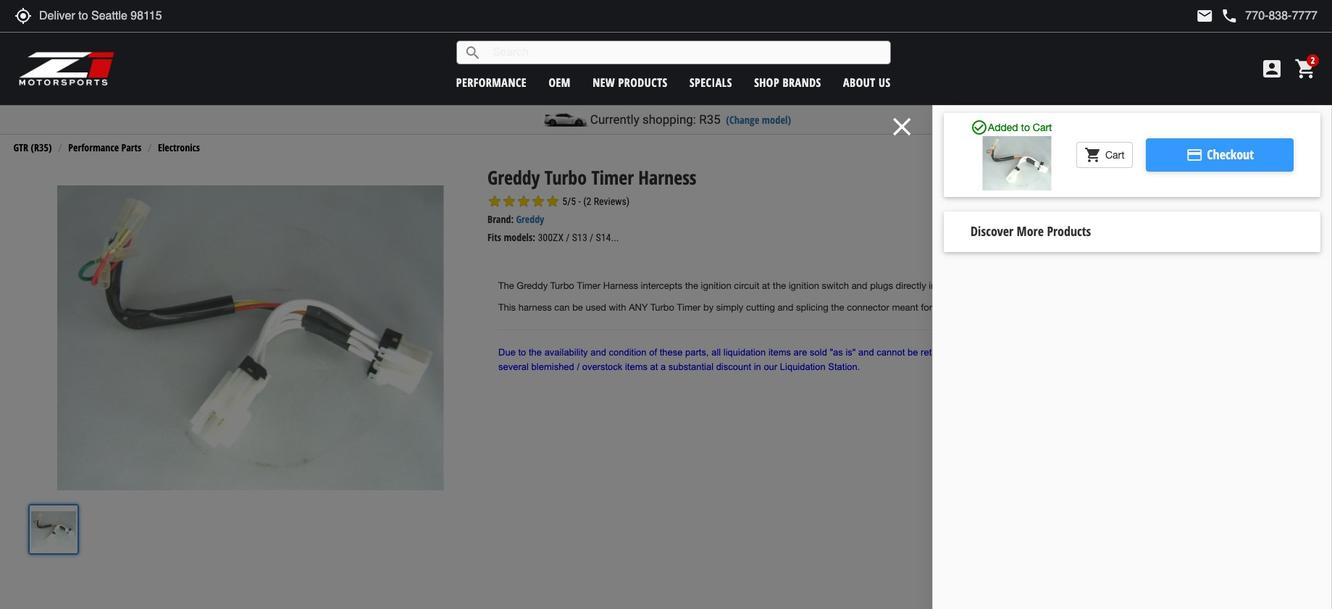 Task type: locate. For each thing, give the bounding box(es) containing it.
0 vertical spatial in
[[929, 280, 937, 291]]

reason.
[[990, 347, 1022, 358]]

several
[[499, 362, 529, 373]]

1 horizontal spatial /
[[577, 362, 580, 373]]

my_location
[[14, 7, 32, 25]]

specials
[[690, 74, 733, 90]]

1 horizontal spatial harness
[[639, 165, 697, 191]]

0 vertical spatial to
[[1021, 122, 1030, 134]]

circuit
[[734, 280, 760, 291]]

new products
[[593, 74, 668, 90]]

1 vertical spatial be
[[908, 347, 919, 358]]

0 horizontal spatial shopping_cart
[[1085, 146, 1102, 164]]

0 vertical spatial be
[[573, 302, 583, 313]]

harness
[[519, 302, 552, 313]]

for right meant
[[921, 302, 933, 313]]

the up blemished
[[529, 347, 542, 358]]

z1
[[1024, 347, 1035, 358]]

timer left by
[[677, 302, 701, 313]]

shop
[[755, 74, 780, 90]]

turbo down intercepts
[[651, 302, 675, 313]]

can
[[555, 302, 570, 313]]

to right added
[[1021, 122, 1030, 134]]

in right directly
[[929, 280, 937, 291]]

1 horizontal spatial cart
[[1106, 149, 1125, 161]]

and right is"
[[859, 347, 875, 358]]

0 horizontal spatial in
[[754, 362, 762, 373]]

1 horizontal spatial at
[[762, 280, 771, 291]]

greddy up timers.
[[950, 280, 981, 291]]

0 horizontal spatial for
[[921, 302, 933, 313]]

1 star from the left
[[488, 194, 502, 209]]

/
[[566, 232, 570, 244], [590, 232, 594, 244], [577, 362, 580, 373]]

to right directly
[[939, 280, 948, 291]]

for left any at the bottom
[[959, 347, 970, 358]]

2 ignition from the left
[[789, 280, 820, 291]]

1 horizontal spatial for
[[959, 347, 970, 358]]

be inside due to the availability and condition of these parts, all liquidation items are sold "as is" and cannot be returned for any reason. z1 offers several blemished / overstock items at a substantial discount in our liquidation station.
[[908, 347, 919, 358]]

timer up used
[[577, 280, 601, 291]]

300zx
[[538, 232, 564, 244]]

turbo up 5/5 -
[[545, 165, 587, 191]]

about us
[[844, 74, 891, 90]]

4 star from the left
[[531, 194, 546, 209]]

be
[[573, 302, 583, 313], [908, 347, 919, 358]]

items down condition
[[625, 362, 648, 373]]

offers
[[1038, 347, 1061, 358]]

1 vertical spatial for
[[959, 347, 970, 358]]

(change
[[726, 113, 760, 127]]

2 horizontal spatial to
[[1021, 122, 1030, 134]]

blemished
[[532, 362, 575, 373]]

simply
[[717, 302, 744, 313]]

directly
[[896, 280, 927, 291]]

ignition up splicing at right
[[789, 280, 820, 291]]

0 horizontal spatial cart
[[1033, 122, 1053, 134]]

in
[[929, 280, 937, 291], [754, 362, 762, 373]]

z1 motorsports logo image
[[18, 51, 116, 87]]

to right due
[[519, 347, 526, 358]]

harness
[[639, 165, 697, 191], [604, 280, 638, 291]]

1 vertical spatial at
[[650, 362, 658, 373]]

1 vertical spatial shopping_cart
[[1085, 146, 1102, 164]]

at left a
[[650, 362, 658, 373]]

0 horizontal spatial be
[[573, 302, 583, 313]]

for
[[921, 302, 933, 313], [959, 347, 970, 358]]

availability
[[545, 347, 588, 358]]

the up cutting
[[773, 280, 786, 291]]

shopping:
[[643, 112, 696, 127]]

gtr
[[13, 141, 28, 155]]

0 vertical spatial at
[[762, 280, 771, 291]]

cart inside shopping_cart cart
[[1106, 149, 1125, 161]]

0 horizontal spatial at
[[650, 362, 658, 373]]

0 horizontal spatial harness
[[604, 280, 638, 291]]

items
[[769, 347, 791, 358], [625, 362, 648, 373]]

cart
[[1033, 122, 1053, 134], [1106, 149, 1125, 161]]

0 horizontal spatial ignition
[[701, 280, 732, 291]]

to
[[1021, 122, 1030, 134], [939, 280, 948, 291], [519, 347, 526, 358]]

at inside due to the availability and condition of these parts, all liquidation items are sold "as is" and cannot be returned for any reason. z1 offers several blemished / overstock items at a substantial discount in our liquidation station.
[[650, 362, 658, 373]]

products
[[1048, 223, 1092, 240]]

1 vertical spatial items
[[625, 362, 648, 373]]

brand:
[[488, 213, 514, 226]]

5/5 -
[[563, 196, 581, 207]]

1 vertical spatial cart
[[1106, 149, 1125, 161]]

mail
[[1197, 7, 1214, 25]]

discover more products
[[971, 223, 1092, 240]]

the down switch
[[831, 302, 845, 313]]

2 vertical spatial to
[[519, 347, 526, 358]]

1 horizontal spatial items
[[769, 347, 791, 358]]

0 horizontal spatial to
[[519, 347, 526, 358]]

shopping_cart for shopping_cart
[[1295, 57, 1318, 80]]

check_circle_outline
[[971, 119, 989, 137]]

0 vertical spatial for
[[921, 302, 933, 313]]

at
[[762, 280, 771, 291], [650, 362, 658, 373]]

intercepts
[[641, 280, 683, 291]]

added
[[989, 122, 1019, 134]]

check_circle_outline added to cart
[[971, 119, 1053, 137]]

cutting
[[746, 302, 775, 313]]

switch
[[822, 280, 849, 291]]

shop brands link
[[755, 74, 822, 90]]

shopping_cart for shopping_cart cart
[[1085, 146, 1102, 164]]

2 vertical spatial timer
[[677, 302, 701, 313]]

be right cannot on the right bottom
[[908, 347, 919, 358]]

0 vertical spatial harness
[[639, 165, 697, 191]]

fits
[[488, 231, 501, 244]]

0 vertical spatial cart
[[1033, 122, 1053, 134]]

mail phone
[[1197, 7, 1239, 25]]

/ inside due to the availability and condition of these parts, all liquidation items are sold "as is" and cannot be returned for any reason. z1 offers several blemished / overstock items at a substantial discount in our liquidation station.
[[577, 362, 580, 373]]

substantial
[[669, 362, 714, 373]]

1 horizontal spatial to
[[939, 280, 948, 291]]

0 vertical spatial timer
[[592, 165, 634, 191]]

gtr (r35)
[[13, 141, 52, 155]]

discover
[[971, 223, 1014, 240]]

1 horizontal spatial shopping_cart
[[1295, 57, 1318, 80]]

in inside due to the availability and condition of these parts, all liquidation items are sold "as is" and cannot be returned for any reason. z1 offers several blemished / overstock items at a substantial discount in our liquidation station.
[[754, 362, 762, 373]]

/ right s13
[[590, 232, 594, 244]]

1 horizontal spatial be
[[908, 347, 919, 358]]

electronics
[[158, 141, 200, 155]]

1 vertical spatial in
[[754, 362, 762, 373]]

specials link
[[690, 74, 733, 90]]

greddy
[[488, 165, 540, 191], [516, 213, 545, 226], [517, 280, 548, 291], [950, 280, 981, 291], [935, 302, 967, 313]]

1 vertical spatial harness
[[604, 280, 638, 291]]

ignition up by
[[701, 280, 732, 291]]

about
[[844, 74, 876, 90]]

is"
[[846, 347, 856, 358]]

discount
[[716, 362, 752, 373]]

timer down currently at the top of page
[[592, 165, 634, 191]]

greddy link
[[516, 213, 545, 226]]

harness up with
[[604, 280, 638, 291]]

performance parts link
[[68, 141, 142, 155]]

/ down availability
[[577, 362, 580, 373]]

at right "circuit"
[[762, 280, 771, 291]]

in left our
[[754, 362, 762, 373]]

of
[[649, 347, 657, 358]]

meant
[[893, 302, 919, 313]]

new products link
[[593, 74, 668, 90]]

turbo up can
[[551, 280, 575, 291]]

0 vertical spatial items
[[769, 347, 791, 358]]

/ left s13
[[566, 232, 570, 244]]

the right intercepts
[[685, 280, 699, 291]]

0 vertical spatial shopping_cart
[[1295, 57, 1318, 80]]

splicing
[[797, 302, 829, 313]]

0 horizontal spatial /
[[566, 232, 570, 244]]

greddy up models:
[[516, 213, 545, 226]]

plugs
[[870, 280, 894, 291]]

the
[[685, 280, 699, 291], [773, 280, 786, 291], [831, 302, 845, 313], [529, 347, 542, 358]]

harness down shopping:
[[639, 165, 697, 191]]

be right can
[[573, 302, 583, 313]]

1 horizontal spatial ignition
[[789, 280, 820, 291]]

and
[[852, 280, 868, 291], [778, 302, 794, 313], [591, 347, 607, 358], [859, 347, 875, 358]]

used
[[586, 302, 606, 313]]

greddy up 'brand:'
[[488, 165, 540, 191]]

performance link
[[456, 74, 527, 90]]

ignition
[[701, 280, 732, 291], [789, 280, 820, 291]]

1 horizontal spatial in
[[929, 280, 937, 291]]

star
[[488, 194, 502, 209], [502, 194, 517, 209], [517, 194, 531, 209], [531, 194, 546, 209], [546, 194, 560, 209]]

items up our
[[769, 347, 791, 358]]



Task type: vqa. For each thing, say whether or not it's contained in the screenshot.
$22.67
no



Task type: describe. For each thing, give the bounding box(es) containing it.
1 ignition from the left
[[701, 280, 732, 291]]

checkout
[[1208, 146, 1254, 163]]

cart inside check_circle_outline added to cart
[[1033, 122, 1053, 134]]

2 horizontal spatial /
[[590, 232, 594, 244]]

models:
[[504, 231, 536, 244]]

cannot
[[877, 347, 905, 358]]

new
[[593, 74, 615, 90]]

brands
[[783, 74, 822, 90]]

model)
[[762, 113, 792, 127]]

any
[[972, 347, 988, 358]]

overstock
[[582, 362, 623, 373]]

about us link
[[844, 74, 891, 90]]

payment
[[1187, 146, 1204, 164]]

returned
[[921, 347, 956, 358]]

greddy turbo timer harness star star star star star 5/5 - (2 reviews) brand: greddy fits models: 300zx / s13 / s14...
[[488, 165, 697, 244]]

sold
[[810, 347, 828, 358]]

performance
[[456, 74, 527, 90]]

by
[[704, 302, 714, 313]]

greddy turbo timer harness image
[[971, 137, 1064, 191]]

timer inside the greddy turbo timer harness star star star star star 5/5 - (2 reviews) brand: greddy fits models: 300zx / s13 / s14...
[[592, 165, 634, 191]]

greddy left timers.
[[935, 302, 967, 313]]

liquidation
[[724, 347, 766, 358]]

turbo inside the greddy turbo timer harness star star star star star 5/5 - (2 reviews) brand: greddy fits models: 300zx / s13 / s14...
[[545, 165, 587, 191]]

(r35)
[[31, 141, 52, 155]]

2 star from the left
[[502, 194, 517, 209]]

s13
[[572, 232, 588, 244]]

parts,
[[686, 347, 709, 358]]

Search search field
[[482, 41, 890, 64]]

parts
[[121, 141, 142, 155]]

0 horizontal spatial items
[[625, 362, 648, 373]]

5 star from the left
[[546, 194, 560, 209]]

close
[[887, 112, 918, 142]]

due
[[499, 347, 516, 358]]

more
[[1017, 223, 1044, 240]]

account_box
[[1261, 57, 1284, 80]]

due to the availability and condition of these parts, all liquidation items are sold "as is" and cannot be returned for any reason. z1 offers several blemished / overstock items at a substantial discount in our liquidation station.
[[499, 347, 1061, 373]]

s14...
[[596, 232, 619, 244]]

these
[[660, 347, 683, 358]]

turbo up timers.
[[984, 280, 1008, 291]]

condition
[[609, 347, 647, 358]]

with
[[609, 302, 627, 313]]

1 vertical spatial to
[[939, 280, 948, 291]]

shopping_cart link
[[1291, 57, 1318, 80]]

the greddy turbo timer harness intercepts the ignition circuit at the ignition switch and plugs directly in to greddy turbo timers.
[[499, 280, 1042, 291]]

a
[[661, 362, 666, 373]]

oem link
[[549, 74, 571, 90]]

currently shopping: r35 (change model)
[[591, 112, 792, 127]]

account_box link
[[1257, 57, 1288, 80]]

performance
[[68, 141, 119, 155]]

"as
[[830, 347, 843, 358]]

the inside due to the availability and condition of these parts, all liquidation items are sold "as is" and cannot be returned for any reason. z1 offers several blemished / overstock items at a substantial discount in our liquidation station.
[[529, 347, 542, 358]]

oem
[[549, 74, 571, 90]]

performance parts
[[68, 141, 142, 155]]

r35
[[699, 112, 721, 127]]

to inside due to the availability and condition of these parts, all liquidation items are sold "as is" and cannot be returned for any reason. z1 offers several blemished / overstock items at a substantial discount in our liquidation station.
[[519, 347, 526, 358]]

connector
[[847, 302, 890, 313]]

phone
[[1221, 7, 1239, 25]]

and right cutting
[[778, 302, 794, 313]]

our
[[764, 362, 778, 373]]

timers.
[[1010, 280, 1042, 291]]

3 star from the left
[[517, 194, 531, 209]]

the
[[499, 280, 514, 291]]

search
[[464, 44, 482, 61]]

shopping_cart cart
[[1085, 146, 1125, 164]]

any
[[629, 302, 648, 313]]

for inside due to the availability and condition of these parts, all liquidation items are sold "as is" and cannot be returned for any reason. z1 offers several blemished / overstock items at a substantial discount in our liquidation station.
[[959, 347, 970, 358]]

electronics link
[[158, 141, 200, 155]]

this
[[499, 302, 516, 313]]

(change model) link
[[726, 113, 792, 127]]

and up overstock
[[591, 347, 607, 358]]

1 vertical spatial timer
[[577, 280, 601, 291]]

are
[[794, 347, 808, 358]]

mail link
[[1197, 7, 1214, 25]]

all
[[712, 347, 721, 358]]

greddy up harness
[[517, 280, 548, 291]]

currently
[[591, 112, 640, 127]]

and left plugs
[[852, 280, 868, 291]]

to inside check_circle_outline added to cart
[[1021, 122, 1030, 134]]

this harness can be used with any turbo timer by simply cutting and splicing the connector meant for greddy timers.
[[499, 302, 998, 313]]

phone link
[[1221, 7, 1318, 25]]

harness inside the greddy turbo timer harness star star star star star 5/5 - (2 reviews) brand: greddy fits models: 300zx / s13 / s14...
[[639, 165, 697, 191]]

timers.
[[969, 302, 998, 313]]

us
[[879, 74, 891, 90]]



